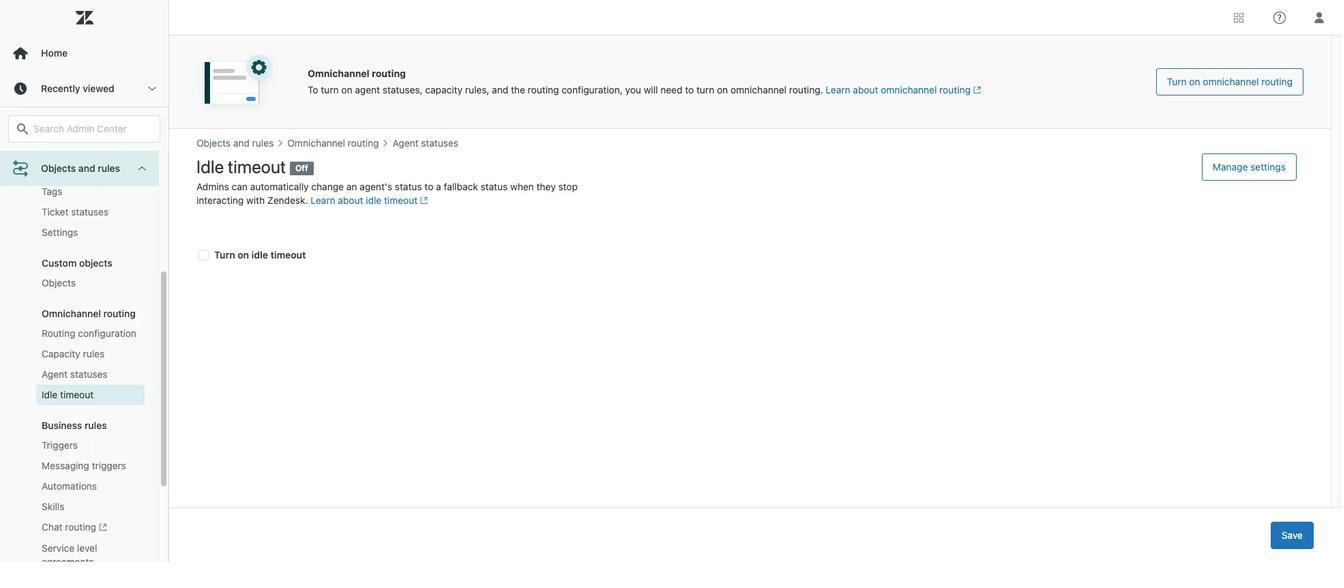 Task type: locate. For each thing, give the bounding box(es) containing it.
fields element
[[42, 164, 68, 178]]

recently viewed button
[[0, 71, 169, 106]]

statuses down capacity rules link
[[70, 369, 108, 380]]

chat
[[42, 521, 62, 533]]

agreements
[[42, 556, 94, 562]]

objects inside objects and rules dropdown button
[[41, 162, 76, 174]]

skills
[[42, 501, 64, 513]]

objects
[[41, 162, 76, 174], [42, 277, 76, 289]]

idle
[[42, 389, 58, 401]]

1 vertical spatial routing
[[65, 521, 96, 533]]

objects down custom
[[42, 277, 76, 289]]

rules down routing configuration link
[[83, 348, 105, 360]]

routing
[[42, 328, 75, 339]]

chat routing link
[[36, 517, 145, 539]]

statuses down tags 'link'
[[71, 206, 109, 218]]

routing configuration link
[[36, 323, 145, 344]]

save
[[1282, 529, 1303, 541]]

tags element
[[42, 185, 62, 199]]

1 vertical spatial rules
[[83, 348, 105, 360]]

statuses
[[71, 206, 109, 218], [70, 369, 108, 380]]

rules inside capacity rules element
[[83, 348, 105, 360]]

agent statuses link
[[36, 364, 145, 385]]

objects for objects
[[42, 277, 76, 289]]

forms link
[[36, 141, 145, 161]]

rules
[[98, 162, 120, 174], [83, 348, 105, 360], [85, 420, 107, 431]]

omnichannel
[[42, 308, 101, 319]]

business rules
[[42, 420, 107, 431]]

Search Admin Center field
[[33, 123, 152, 135]]

0 vertical spatial routing
[[103, 308, 136, 319]]

1 vertical spatial objects
[[42, 277, 76, 289]]

routing for chat routing
[[65, 521, 96, 533]]

statuses for agent statuses
[[70, 369, 108, 380]]

messaging triggers
[[42, 460, 126, 472]]

agent
[[42, 369, 68, 380]]

2 vertical spatial rules
[[85, 420, 107, 431]]

objects inside objects link
[[42, 277, 76, 289]]

routing up configuration
[[103, 308, 136, 319]]

home button
[[0, 35, 169, 71]]

service level agreements element
[[42, 542, 139, 562]]

routing up the level
[[65, 521, 96, 533]]

automations element
[[42, 480, 97, 493]]

recently viewed
[[41, 83, 115, 94]]

ticket statuses link
[[36, 202, 145, 222]]

0 vertical spatial objects
[[41, 162, 76, 174]]

None search field
[[1, 115, 167, 143]]

primary element
[[0, 0, 169, 562]]

custom objects
[[42, 257, 112, 269]]

1 horizontal spatial routing
[[103, 308, 136, 319]]

rules right and at top left
[[98, 162, 120, 174]]

objects link
[[36, 273, 145, 293]]

tree item containing forms
[[0, 70, 158, 562]]

objects down the forms element
[[41, 162, 76, 174]]

1 vertical spatial statuses
[[70, 369, 108, 380]]

forms element
[[42, 144, 69, 158]]

routing for omnichannel routing
[[103, 308, 136, 319]]

settings
[[42, 227, 78, 238]]

0 vertical spatial statuses
[[71, 206, 109, 218]]

help image
[[1274, 11, 1286, 24]]

configuration
[[78, 328, 136, 339]]

ticket
[[42, 206, 69, 218]]

home
[[41, 47, 68, 59]]

tree item
[[0, 70, 158, 562]]

routing
[[103, 308, 136, 319], [65, 521, 96, 533]]

0 horizontal spatial routing
[[65, 521, 96, 533]]

rules up 'triggers' link
[[85, 420, 107, 431]]

level
[[77, 543, 97, 554]]

none search field inside primary element
[[1, 115, 167, 143]]

0 vertical spatial rules
[[98, 162, 120, 174]]

fields link
[[36, 161, 145, 182]]



Task type: vqa. For each thing, say whether or not it's contained in the screenshot.
Omnichannel routing element
yes



Task type: describe. For each thing, give the bounding box(es) containing it.
objects for objects and rules
[[41, 162, 76, 174]]

idle timeout
[[42, 389, 94, 401]]

recently
[[41, 83, 80, 94]]

capacity rules element
[[42, 347, 105, 361]]

zendesk products image
[[1235, 13, 1244, 22]]

triggers element
[[42, 439, 78, 452]]

service level agreements
[[42, 543, 97, 562]]

rules for business rules
[[85, 420, 107, 431]]

tags link
[[36, 182, 145, 202]]

ticket statuses element
[[42, 205, 109, 219]]

triggers
[[92, 460, 126, 472]]

tags
[[42, 186, 62, 197]]

capacity
[[42, 348, 80, 360]]

messaging triggers element
[[42, 459, 126, 473]]

routing configuration
[[42, 328, 136, 339]]

custom objects element
[[42, 257, 112, 269]]

save button
[[1271, 522, 1314, 549]]

objects
[[79, 257, 112, 269]]

timeout
[[60, 389, 94, 401]]

automations link
[[36, 476, 145, 497]]

capacity rules
[[42, 348, 105, 360]]

settings link
[[36, 222, 145, 243]]

skills element
[[42, 500, 64, 514]]

custom
[[42, 257, 77, 269]]

forms
[[42, 145, 69, 156]]

user menu image
[[1311, 9, 1329, 26]]

triggers link
[[36, 435, 145, 456]]

tree item inside primary element
[[0, 70, 158, 562]]

chat routing
[[42, 521, 96, 533]]

objects and rules button
[[0, 151, 158, 186]]

objects and rules group
[[0, 105, 158, 562]]

agent statuses
[[42, 369, 108, 380]]

idle timeout link
[[36, 385, 145, 405]]

rules for capacity rules
[[83, 348, 105, 360]]

statuses for ticket statuses
[[71, 206, 109, 218]]

omnichannel routing element
[[42, 308, 136, 319]]

rules inside objects and rules dropdown button
[[98, 162, 120, 174]]

skills link
[[36, 497, 145, 517]]

business
[[42, 420, 82, 431]]

idle timeout element
[[42, 388, 94, 402]]

settings element
[[42, 226, 78, 240]]

business rules element
[[42, 420, 107, 431]]

omnichannel routing
[[42, 308, 136, 319]]

messaging
[[42, 460, 89, 472]]

ticket statuses
[[42, 206, 109, 218]]

viewed
[[83, 83, 115, 94]]

chat routing element
[[42, 521, 107, 535]]

objects element
[[42, 276, 76, 290]]

and
[[78, 162, 95, 174]]

triggers
[[42, 439, 78, 451]]

service level agreements link
[[36, 539, 145, 562]]

messaging triggers link
[[36, 456, 145, 476]]

objects and rules
[[41, 162, 120, 174]]

agent statuses element
[[42, 368, 108, 381]]

service
[[42, 543, 74, 554]]

fields
[[42, 165, 68, 177]]

routing configuration element
[[42, 327, 136, 341]]

capacity rules link
[[36, 344, 145, 364]]

automations
[[42, 480, 97, 492]]



